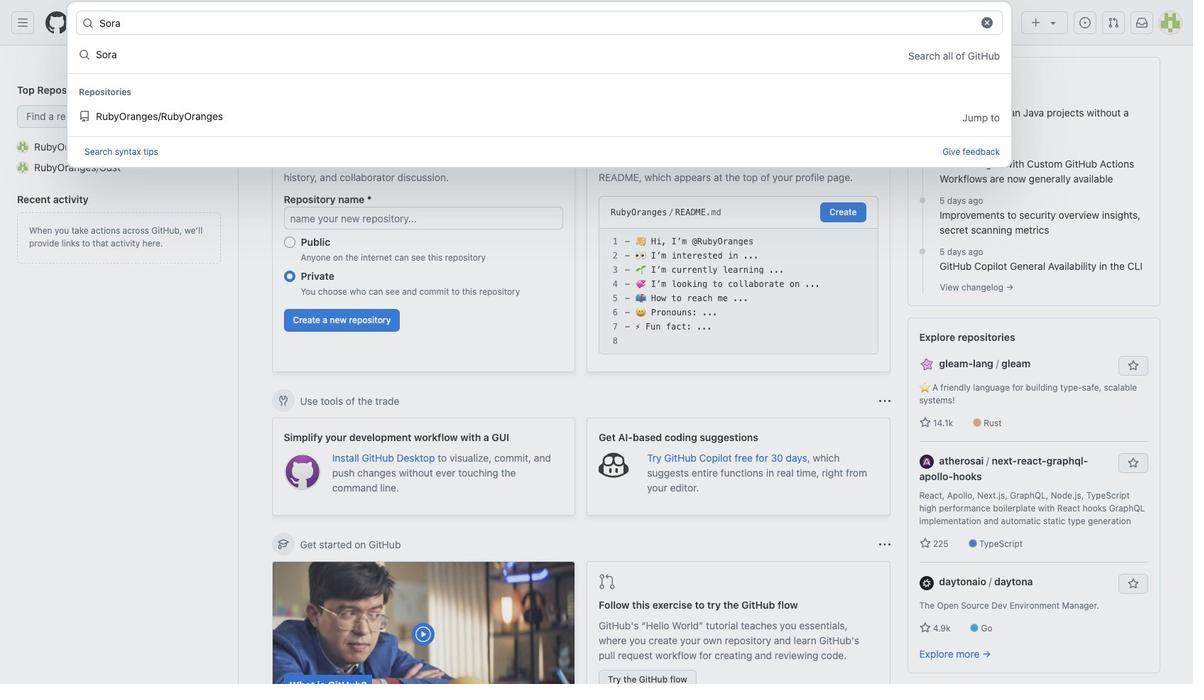 Task type: describe. For each thing, give the bounding box(es) containing it.
explore element
[[908, 57, 1161, 684]]

1 dot fill image from the top
[[917, 144, 929, 155]]

triangle down image
[[1048, 17, 1059, 28]]

what is github? element
[[272, 561, 576, 684]]

star image for @gleam-lang profile icon
[[920, 417, 931, 428]]

plus image
[[1031, 17, 1042, 28]]

2 dot fill image from the top
[[917, 195, 929, 206]]

gust image
[[17, 162, 28, 173]]

get ai-based coding suggestions element
[[587, 418, 891, 516]]

@atherosai profile image
[[920, 455, 934, 469]]

why am i seeing this? image
[[879, 539, 891, 550]]

filter image
[[821, 64, 832, 75]]

dot fill image
[[917, 246, 929, 257]]

simplify your development workflow with a gui element
[[272, 418, 576, 516]]

command palette image
[[987, 17, 998, 28]]

name your new repository... text field
[[284, 207, 563, 230]]

Find a repository… text field
[[17, 105, 221, 128]]

play image
[[415, 626, 432, 643]]

@gleam-lang profile image
[[920, 358, 934, 372]]

mortar board image
[[277, 539, 289, 550]]

github desktop image
[[284, 453, 321, 490]]

rubyoranges image
[[17, 141, 28, 152]]



Task type: vqa. For each thing, say whether or not it's contained in the screenshot.
3rd The Why Am I Seeing This? image from the bottom of the page
no



Task type: locate. For each thing, give the bounding box(es) containing it.
3 star image from the top
[[920, 623, 931, 634]]

@daytonaio profile image
[[920, 576, 934, 590]]

star this repository image
[[1128, 458, 1139, 469], [1128, 579, 1139, 590]]

none radio inside start a new repository element
[[284, 237, 295, 248]]

git pull request image
[[1108, 17, 1120, 28]]

dialog
[[67, 1, 1013, 167]]

0 vertical spatial star this repository image
[[1128, 458, 1139, 469]]

2 star this repository image from the top
[[1128, 579, 1139, 590]]

star image up @atherosai profile image
[[920, 417, 931, 428]]

0 vertical spatial star image
[[920, 417, 931, 428]]

1 vertical spatial star this repository image
[[1128, 579, 1139, 590]]

star image for @atherosai profile image
[[920, 538, 931, 549]]

notifications image
[[1137, 17, 1148, 28]]

what is github? image
[[272, 562, 575, 684]]

star image for @daytonaio profile 'image'
[[920, 623, 931, 634]]

2 star image from the top
[[920, 538, 931, 549]]

None text field
[[99, 11, 973, 34]]

none submit inside introduce yourself with a profile readme element
[[821, 203, 866, 222]]

None submit
[[821, 203, 866, 222]]

explore repositories navigation
[[908, 318, 1161, 674]]

homepage image
[[45, 11, 68, 34]]

star image down @daytonaio profile 'image'
[[920, 623, 931, 634]]

why am i seeing this? image
[[879, 395, 891, 407]]

None radio
[[284, 237, 295, 248]]

Top Repositories search field
[[17, 105, 221, 128]]

1 star this repository image from the top
[[1128, 458, 1139, 469]]

1 vertical spatial dot fill image
[[917, 195, 929, 206]]

None radio
[[284, 271, 295, 282]]

2 vertical spatial star image
[[920, 623, 931, 634]]

dot fill image
[[917, 144, 929, 155], [917, 195, 929, 206]]

introduce yourself with a profile readme element
[[587, 122, 891, 372]]

tools image
[[277, 395, 289, 406]]

star this repository image
[[1128, 360, 1139, 372]]

star this repository image for @atherosai profile image
[[1128, 458, 1139, 469]]

star image up @daytonaio profile 'image'
[[920, 538, 931, 549]]

start a new repository element
[[272, 122, 576, 372]]

1 vertical spatial star image
[[920, 538, 931, 549]]

issue opened image
[[1080, 17, 1091, 28]]

suggestions list box
[[68, 38, 1012, 136]]

try the github flow element
[[587, 561, 891, 684]]

star this repository image for @daytonaio profile 'image'
[[1128, 579, 1139, 590]]

none radio inside start a new repository element
[[284, 271, 295, 282]]

0 vertical spatial dot fill image
[[917, 144, 929, 155]]

1 star image from the top
[[920, 417, 931, 428]]

star image
[[920, 417, 931, 428], [920, 538, 931, 549], [920, 623, 931, 634]]

git pull request image
[[599, 573, 616, 590]]



